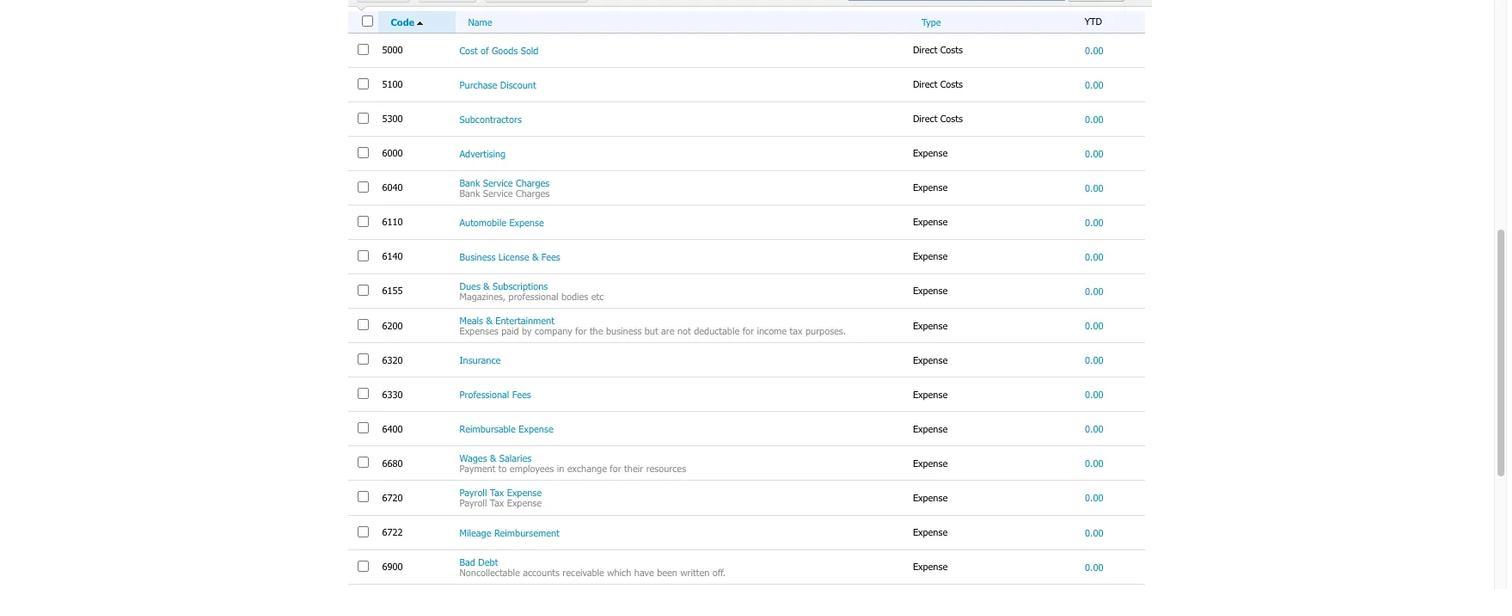 Task type: locate. For each thing, give the bounding box(es) containing it.
expense for 6155
[[913, 285, 951, 296]]

15 0.00 link from the top
[[1086, 527, 1104, 538]]

1 payroll from the top
[[460, 487, 487, 498]]

written
[[681, 567, 710, 578]]

& right dues
[[484, 280, 490, 291]]

& inside dues & subscriptions magazines, professional bodies etc
[[484, 280, 490, 291]]

bank down the advertising link
[[460, 177, 480, 188]]

bank up 'automobile'
[[460, 187, 480, 198]]

5 0.00 from the top
[[1086, 182, 1104, 193]]

0 vertical spatial costs
[[941, 44, 963, 55]]

tax
[[490, 487, 504, 498], [490, 498, 504, 509]]

10 0.00 link from the top
[[1086, 354, 1104, 366]]

tax up mileage reimbursement link
[[490, 498, 504, 509]]

None text field
[[849, 0, 1066, 1]]

4 0.00 link from the top
[[1086, 148, 1104, 159]]

reimbursable
[[460, 423, 516, 434]]

0.00 for 6155
[[1086, 285, 1104, 297]]

0.00 link for 6200
[[1086, 320, 1104, 331]]

16 0.00 from the top
[[1086, 561, 1104, 573]]

6 0.00 from the top
[[1086, 217, 1104, 228]]

0.00 link for 6155
[[1086, 285, 1104, 297]]

0.00 link
[[1086, 44, 1104, 56], [1086, 79, 1104, 90], [1086, 113, 1104, 124], [1086, 148, 1104, 159], [1086, 182, 1104, 193], [1086, 217, 1104, 228], [1086, 251, 1104, 262], [1086, 285, 1104, 297], [1086, 320, 1104, 331], [1086, 354, 1104, 366], [1086, 389, 1104, 400], [1086, 423, 1104, 434], [1086, 458, 1104, 469], [1086, 492, 1104, 504], [1086, 527, 1104, 538], [1086, 561, 1104, 573]]

magazines,
[[460, 291, 506, 302]]

1 charges from the top
[[516, 177, 550, 188]]

6720
[[382, 492, 406, 503]]

wages & salaries link
[[460, 453, 532, 464]]

& inside wages & salaries payment to employees in exchange for their resources
[[490, 453, 497, 464]]

1 vertical spatial fees
[[512, 389, 531, 400]]

expense
[[913, 147, 951, 158], [913, 182, 951, 193], [913, 216, 951, 227], [510, 217, 544, 228], [913, 251, 951, 262], [913, 285, 951, 296], [913, 320, 951, 331], [913, 354, 951, 365], [913, 388, 951, 400], [913, 423, 951, 434], [519, 423, 554, 434], [913, 457, 951, 469], [507, 487, 542, 498], [913, 492, 951, 503], [507, 498, 542, 509], [913, 526, 951, 538], [913, 561, 951, 572]]

dues & subscriptions link
[[460, 280, 548, 291]]

name link
[[468, 16, 493, 27]]

professional
[[460, 389, 510, 400]]

0 vertical spatial direct costs
[[913, 44, 966, 55]]

0.00 for 6330
[[1086, 389, 1104, 400]]

0.00 link for 6040
[[1086, 182, 1104, 193]]

1 vertical spatial direct costs
[[913, 78, 966, 90]]

service up automobile expense link
[[483, 187, 513, 198]]

14 0.00 from the top
[[1086, 492, 1104, 504]]

1 costs from the top
[[941, 44, 963, 55]]

tax down the to
[[490, 487, 504, 498]]

1 0.00 from the top
[[1086, 44, 1104, 56]]

payroll up mileage
[[460, 498, 487, 509]]

0.00 for 6720
[[1086, 492, 1104, 504]]

0.00 for 6900
[[1086, 561, 1104, 573]]

0.00 for 6320
[[1086, 354, 1104, 366]]

8 0.00 from the top
[[1086, 285, 1104, 297]]

2 0.00 from the top
[[1086, 79, 1104, 90]]

0.00 for 5300
[[1086, 113, 1104, 124]]

2 vertical spatial direct
[[913, 113, 938, 124]]

0.00 for 6140
[[1086, 251, 1104, 262]]

12 0.00 link from the top
[[1086, 423, 1104, 434]]

7 0.00 link from the top
[[1086, 251, 1104, 262]]

expense for 6140
[[913, 251, 951, 262]]

mileage reimbursement
[[460, 527, 560, 538]]

7 0.00 from the top
[[1086, 251, 1104, 262]]

0.00 for 6200
[[1086, 320, 1104, 331]]

3 costs from the top
[[941, 113, 963, 124]]

6 0.00 link from the top
[[1086, 217, 1104, 228]]

13 0.00 from the top
[[1086, 458, 1104, 469]]

1 direct from the top
[[913, 44, 938, 55]]

insurance
[[460, 354, 501, 366]]

bank service charges link
[[460, 177, 550, 188]]

3 direct from the top
[[913, 113, 938, 124]]

2 horizontal spatial for
[[743, 325, 754, 336]]

off.
[[713, 567, 726, 578]]

None checkbox
[[357, 43, 369, 55], [357, 147, 369, 158], [357, 250, 369, 261], [357, 285, 369, 296], [357, 319, 369, 330], [357, 354, 369, 365], [357, 422, 369, 434], [357, 457, 369, 468], [357, 43, 369, 55], [357, 147, 369, 158], [357, 250, 369, 261], [357, 285, 369, 296], [357, 319, 369, 330], [357, 354, 369, 365], [357, 422, 369, 434], [357, 457, 369, 468]]

2 vertical spatial costs
[[941, 113, 963, 124]]

the
[[590, 325, 603, 336]]

fees right professional at the left bottom
[[512, 389, 531, 400]]

for left the 'income'
[[743, 325, 754, 336]]

etc
[[592, 291, 604, 302]]

automobile expense link
[[460, 217, 544, 228]]

company
[[535, 325, 573, 336]]

&
[[532, 251, 539, 262], [484, 280, 490, 291], [486, 315, 493, 326], [490, 453, 497, 464]]

15 0.00 from the top
[[1086, 527, 1104, 538]]

expenses
[[460, 325, 499, 336]]

13 0.00 link from the top
[[1086, 458, 1104, 469]]

5 0.00 link from the top
[[1086, 182, 1104, 193]]

0 vertical spatial fees
[[542, 251, 561, 262]]

2 0.00 link from the top
[[1086, 79, 1104, 90]]

1 service from the top
[[483, 177, 513, 188]]

exchange
[[568, 463, 607, 474]]

discount
[[500, 79, 536, 90]]

which
[[608, 567, 632, 578]]

cost of goods sold
[[460, 44, 539, 56]]

10 0.00 from the top
[[1086, 354, 1104, 366]]

subcontractors link
[[460, 113, 522, 124]]

dues
[[460, 280, 481, 291]]

for left their
[[610, 463, 622, 474]]

11 0.00 link from the top
[[1086, 389, 1104, 400]]

payroll
[[460, 487, 487, 498], [460, 498, 487, 509]]

2 direct from the top
[[913, 78, 938, 90]]

3 direct costs from the top
[[913, 113, 966, 124]]

wages & salaries payment to employees in exchange for their resources
[[460, 453, 686, 474]]

employees
[[510, 463, 554, 474]]

payroll down payment
[[460, 487, 487, 498]]

been
[[657, 567, 678, 578]]

bodies
[[562, 291, 589, 302]]

5300
[[382, 113, 406, 124]]

purposes.
[[806, 325, 846, 336]]

direct costs
[[913, 44, 966, 55], [913, 78, 966, 90], [913, 113, 966, 124]]

0.00 link for 6110
[[1086, 217, 1104, 228]]

bank service charges bank service charges
[[460, 177, 550, 198]]

expense for 6040
[[913, 182, 951, 193]]

3 0.00 link from the top
[[1086, 113, 1104, 124]]

1 bank from the top
[[460, 177, 480, 188]]

3 0.00 from the top
[[1086, 113, 1104, 124]]

professional
[[509, 291, 559, 302]]

2 costs from the top
[[941, 78, 963, 90]]

8 0.00 link from the top
[[1086, 285, 1104, 297]]

subscriptions
[[493, 280, 548, 291]]

service down advertising
[[483, 177, 513, 188]]

direct costs for of
[[913, 44, 966, 55]]

insurance link
[[460, 354, 501, 366]]

1 horizontal spatial fees
[[542, 251, 561, 262]]

14 0.00 link from the top
[[1086, 492, 1104, 504]]

business
[[460, 251, 496, 262]]

1 vertical spatial costs
[[941, 78, 963, 90]]

11 0.00 from the top
[[1086, 389, 1104, 400]]

1 horizontal spatial for
[[610, 463, 622, 474]]

2 vertical spatial direct costs
[[913, 113, 966, 124]]

1 vertical spatial direct
[[913, 78, 938, 90]]

expense for 6200
[[913, 320, 951, 331]]

for inside wages & salaries payment to employees in exchange for their resources
[[610, 463, 622, 474]]

expense for 6320
[[913, 354, 951, 365]]

0.00 for 6000
[[1086, 148, 1104, 159]]

fees right license
[[542, 251, 561, 262]]

0.00
[[1086, 44, 1104, 56], [1086, 79, 1104, 90], [1086, 113, 1104, 124], [1086, 148, 1104, 159], [1086, 182, 1104, 193], [1086, 217, 1104, 228], [1086, 251, 1104, 262], [1086, 285, 1104, 297], [1086, 320, 1104, 331], [1086, 354, 1104, 366], [1086, 389, 1104, 400], [1086, 423, 1104, 434], [1086, 458, 1104, 469], [1086, 492, 1104, 504], [1086, 527, 1104, 538], [1086, 561, 1104, 573]]

bank
[[460, 177, 480, 188], [460, 187, 480, 198]]

16 0.00 link from the top
[[1086, 561, 1104, 573]]

but
[[645, 325, 659, 336]]

in
[[557, 463, 565, 474]]

9 0.00 link from the top
[[1086, 320, 1104, 331]]

noncollectable
[[460, 567, 520, 578]]

0.00 link for 6722
[[1086, 527, 1104, 538]]

1 0.00 link from the top
[[1086, 44, 1104, 56]]

9 0.00 from the top
[[1086, 320, 1104, 331]]

reimbursable expense link
[[460, 423, 554, 434]]

code
[[391, 16, 415, 27]]

business license & fees
[[460, 251, 561, 262]]

2 bank from the top
[[460, 187, 480, 198]]

mileage
[[460, 527, 492, 538]]

0.00 link for 5100
[[1086, 79, 1104, 90]]

6040
[[382, 182, 406, 193]]

& right meals
[[486, 315, 493, 326]]

& left the to
[[490, 453, 497, 464]]

purchase discount
[[460, 79, 536, 90]]

4 0.00 from the top
[[1086, 148, 1104, 159]]

costs
[[941, 44, 963, 55], [941, 78, 963, 90], [941, 113, 963, 124]]

income
[[757, 325, 787, 336]]

0.00 link for 6720
[[1086, 492, 1104, 504]]

to
[[499, 463, 507, 474]]

0 horizontal spatial for
[[576, 325, 587, 336]]

expense for 6720
[[913, 492, 951, 503]]

for left the at the left of page
[[576, 325, 587, 336]]

0.00 link for 6400
[[1086, 423, 1104, 434]]

bad
[[460, 556, 476, 567]]

2 direct costs from the top
[[913, 78, 966, 90]]

service
[[483, 177, 513, 188], [483, 187, 513, 198]]

receivable
[[563, 567, 605, 578]]

12 0.00 from the top
[[1086, 423, 1104, 434]]

1 direct costs from the top
[[913, 44, 966, 55]]

0 vertical spatial direct
[[913, 44, 938, 55]]

None checkbox
[[362, 15, 373, 26], [357, 78, 369, 89], [357, 112, 369, 123], [357, 181, 369, 192], [357, 216, 369, 227], [357, 388, 369, 399], [357, 491, 369, 503], [357, 526, 369, 537], [357, 560, 369, 572], [362, 15, 373, 26], [357, 78, 369, 89], [357, 112, 369, 123], [357, 181, 369, 192], [357, 216, 369, 227], [357, 388, 369, 399], [357, 491, 369, 503], [357, 526, 369, 537], [357, 560, 369, 572]]

& inside meals & entertainment expenses paid by company for the business but are not deductable for income tax purposes.
[[486, 315, 493, 326]]



Task type: vqa. For each thing, say whether or not it's contained in the screenshot.


Task type: describe. For each thing, give the bounding box(es) containing it.
business license & fees link
[[460, 251, 561, 262]]

mileage reimbursement link
[[460, 527, 560, 538]]

not
[[678, 325, 691, 336]]

2 tax from the top
[[490, 498, 504, 509]]

0.00 for 6722
[[1086, 527, 1104, 538]]

sold
[[521, 44, 539, 56]]

name
[[468, 16, 493, 27]]

expense for 6680
[[913, 457, 951, 469]]

resources
[[647, 463, 686, 474]]

5100
[[382, 78, 406, 90]]

& right license
[[532, 251, 539, 262]]

2 charges from the top
[[516, 187, 550, 198]]

automobile expense
[[460, 217, 544, 228]]

goods
[[492, 44, 518, 56]]

professional fees link
[[460, 389, 531, 400]]

0.00 link for 6000
[[1086, 148, 1104, 159]]

0.00 link for 5300
[[1086, 113, 1104, 124]]

expense for 6330
[[913, 388, 951, 400]]

2 payroll from the top
[[460, 498, 487, 509]]

0.00 link for 6900
[[1086, 561, 1104, 573]]

dues & subscriptions magazines, professional bodies etc
[[460, 280, 604, 302]]

paid
[[502, 325, 519, 336]]

type link
[[922, 16, 942, 27]]

& for entertainment
[[486, 315, 493, 326]]

reimbursement
[[494, 527, 560, 538]]

6400
[[382, 423, 406, 434]]

entertainment
[[496, 315, 555, 326]]

6320
[[382, 354, 406, 365]]

6680
[[382, 457, 406, 469]]

payroll tax expense payroll tax expense
[[460, 487, 542, 509]]

reimbursable expense
[[460, 423, 554, 434]]

ytd
[[1085, 16, 1103, 27]]

their
[[625, 463, 644, 474]]

6110
[[382, 216, 406, 227]]

of
[[481, 44, 489, 56]]

meals
[[460, 315, 483, 326]]

costs for of
[[941, 44, 963, 55]]

meals & entertainment expenses paid by company for the business but are not deductable for income tax purposes.
[[460, 315, 846, 336]]

debt
[[479, 556, 498, 567]]

direct for of
[[913, 44, 938, 55]]

expense for 6000
[[913, 147, 951, 158]]

6330
[[382, 388, 406, 400]]

subcontractors
[[460, 113, 522, 124]]

& for salaries
[[490, 453, 497, 464]]

6140
[[382, 251, 406, 262]]

business
[[606, 325, 642, 336]]

0.00 for 6040
[[1086, 182, 1104, 193]]

0.00 for 6400
[[1086, 423, 1104, 434]]

6900
[[382, 561, 406, 572]]

direct for discount
[[913, 78, 938, 90]]

meals & entertainment link
[[460, 315, 555, 326]]

expense for 6400
[[913, 423, 951, 434]]

license
[[499, 251, 529, 262]]

0.00 link for 6140
[[1086, 251, 1104, 262]]

deductable
[[694, 325, 740, 336]]

are
[[662, 325, 675, 336]]

code link
[[391, 16, 451, 30]]

& for subscriptions
[[484, 280, 490, 291]]

expense for 6110
[[913, 216, 951, 227]]

costs for discount
[[941, 78, 963, 90]]

purchase discount link
[[460, 79, 536, 90]]

have
[[635, 567, 654, 578]]

bad debt noncollectable accounts receivable which have been written off.
[[460, 556, 726, 578]]

6200
[[382, 320, 406, 331]]

bad debt link
[[460, 556, 498, 567]]

expense for 6722
[[913, 526, 951, 538]]

advertising
[[460, 148, 506, 159]]

advertising link
[[460, 148, 506, 159]]

2 service from the top
[[483, 187, 513, 198]]

0.00 link for 6680
[[1086, 458, 1104, 469]]

tax
[[790, 325, 803, 336]]

accounts
[[523, 567, 560, 578]]

6155
[[382, 285, 406, 296]]

0.00 for 5100
[[1086, 79, 1104, 90]]

6000
[[382, 147, 406, 158]]

payroll tax expense link
[[460, 487, 542, 498]]

expense for 6900
[[913, 561, 951, 572]]

by
[[522, 325, 532, 336]]

0.00 link for 6330
[[1086, 389, 1104, 400]]

purchase
[[460, 79, 497, 90]]

professional fees
[[460, 389, 531, 400]]

0.00 for 5000
[[1086, 44, 1104, 56]]

5000
[[382, 44, 406, 55]]

salaries
[[500, 453, 532, 464]]

type
[[922, 16, 942, 27]]

0.00 for 6110
[[1086, 217, 1104, 228]]

0.00 link for 5000
[[1086, 44, 1104, 56]]

0.00 for 6680
[[1086, 458, 1104, 469]]

0.00 link for 6320
[[1086, 354, 1104, 366]]

direct costs for discount
[[913, 78, 966, 90]]

1 tax from the top
[[490, 487, 504, 498]]

0 horizontal spatial fees
[[512, 389, 531, 400]]

wages
[[460, 453, 487, 464]]

6722
[[382, 526, 406, 538]]

automobile
[[460, 217, 507, 228]]



